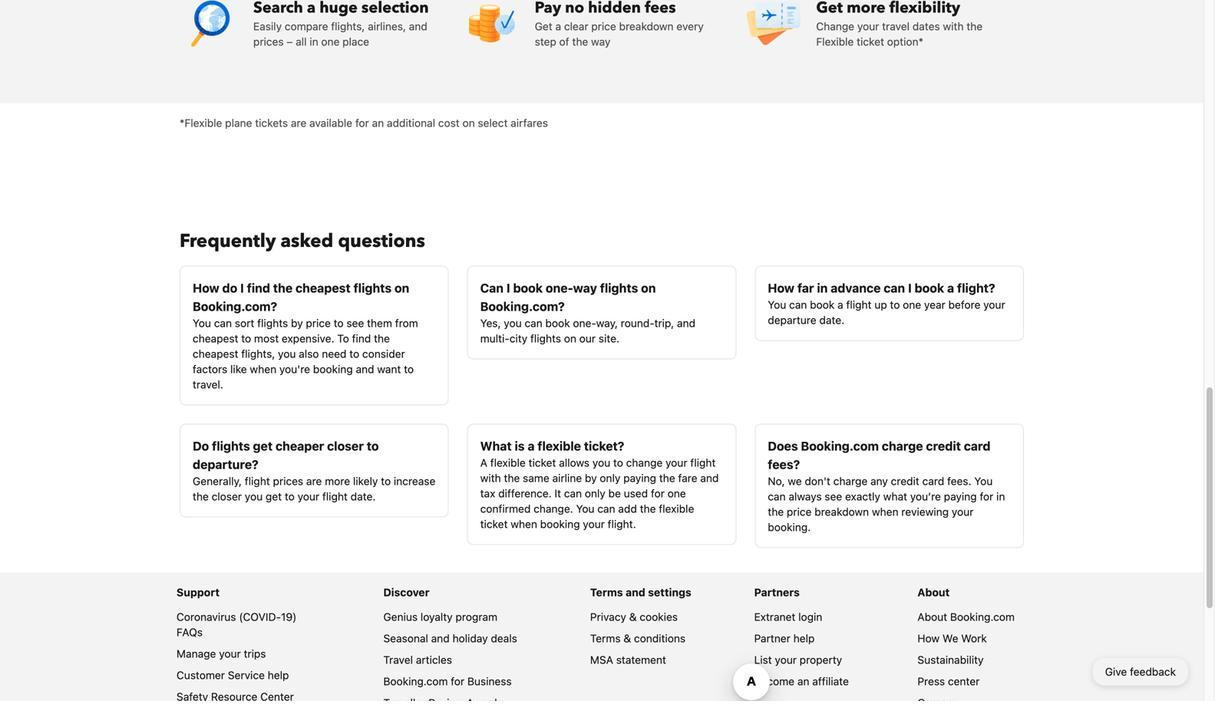 Task type: describe. For each thing, give the bounding box(es) containing it.
1 vertical spatial flexible
[[490, 457, 526, 469]]

flexible
[[816, 35, 854, 48]]

msa
[[590, 654, 613, 667]]

most
[[254, 332, 279, 345]]

to inside what is a flexible ticket? a flexible ticket allows you to change your flight with the same airline by only paying the fare and tax difference. it can only be used for one confirmed change. you can add the flexible ticket when booking your flight.
[[613, 457, 623, 469]]

booking.com for business
[[383, 675, 512, 688]]

can up departure
[[789, 299, 807, 311]]

your down partner help
[[775, 654, 797, 667]]

1 horizontal spatial card
[[964, 439, 991, 454]]

is
[[515, 439, 525, 454]]

affiliate
[[812, 675, 849, 688]]

you inside what is a flexible ticket? a flexible ticket allows you to change your flight with the same airline by only paying the fare and tax difference. it can only be used for one confirmed change. you can add the flexible ticket when booking your flight.
[[576, 503, 595, 515]]

flights up way,
[[600, 281, 638, 296]]

can down be
[[597, 503, 615, 515]]

1 vertical spatial one-
[[573, 317, 596, 330]]

fees?
[[768, 457, 800, 472]]

can inside does booking.com charge credit card fees? no, we don't charge any credit card fees. you can always see exactly what you're paying for in the price breakdown when reviewing your booking.
[[768, 491, 786, 503]]

on up round-
[[641, 281, 656, 296]]

1 vertical spatial help
[[268, 669, 289, 682]]

price inside the get a clear price breakdown every step of the way
[[591, 20, 616, 33]]

to up likely
[[367, 439, 379, 454]]

you're
[[279, 363, 310, 376]]

customer service help link
[[177, 669, 289, 682]]

reviewing
[[901, 506, 949, 519]]

up
[[875, 299, 887, 311]]

1 vertical spatial get
[[266, 491, 282, 503]]

1 horizontal spatial help
[[793, 633, 815, 645]]

privacy
[[590, 611, 626, 624]]

msa statement link
[[590, 654, 666, 667]]

change.
[[534, 503, 573, 515]]

manage your trips
[[177, 648, 266, 661]]

become an affiliate link
[[754, 675, 849, 688]]

you inside what is a flexible ticket? a flexible ticket allows you to change your flight with the same airline by only paying the fare and tax difference. it can only be used for one confirmed change. you can add the flexible ticket when booking your flight.
[[592, 457, 610, 469]]

need
[[322, 348, 347, 360]]

do
[[193, 439, 209, 454]]

can right the it
[[564, 487, 582, 500]]

your left flight.
[[583, 518, 605, 531]]

& for privacy
[[629, 611, 637, 624]]

booking.com? inside 'can i book one-way flights on booking.com? yes, you can book one-way, round-trip, and multi-city flights on our site.'
[[480, 299, 565, 314]]

used
[[624, 487, 648, 500]]

advance
[[831, 281, 881, 296]]

2 horizontal spatial how
[[918, 633, 940, 645]]

booking.com for about
[[950, 611, 1015, 624]]

i inside 'can i book one-way flights on booking.com? yes, you can book one-way, round-trip, and multi-city flights on our site.'
[[507, 281, 510, 296]]

how for how far in advance can i book a flight?
[[768, 281, 795, 296]]

0 vertical spatial closer
[[327, 439, 364, 454]]

clear
[[564, 20, 588, 33]]

1 horizontal spatial an
[[797, 675, 809, 688]]

ticket?
[[584, 439, 624, 454]]

deals
[[491, 633, 517, 645]]

flight inside what is a flexible ticket? a flexible ticket allows you to change your flight with the same airline by only paying the fare and tax difference. it can only be used for one confirmed change. you can add the flexible ticket when booking your flight.
[[690, 457, 716, 469]]

your up customer service help link
[[219, 648, 241, 661]]

want
[[377, 363, 401, 376]]

1 vertical spatial only
[[585, 487, 605, 500]]

date. inside the how far in advance can i book a flight? you can book a flight up to one year before your departure date.
[[819, 314, 845, 327]]

asked
[[281, 229, 333, 254]]

ticket for a
[[529, 457, 556, 469]]

flight inside the how far in advance can i book a flight? you can book a flight up to one year before your departure date.
[[846, 299, 872, 311]]

2 vertical spatial cheapest
[[193, 348, 238, 360]]

change
[[816, 20, 854, 33]]

can up up
[[884, 281, 905, 296]]

genius loyalty program link
[[383, 611, 497, 624]]

book left way,
[[545, 317, 570, 330]]

0 vertical spatial only
[[600, 472, 621, 485]]

and inside how do i find the cheapest flights on booking.com? you can sort flights by price to see them from cheapest to most expensive. to find the cheapest flights, you also need to consider factors like when you're booking and want to travel.
[[356, 363, 374, 376]]

a down the advance
[[838, 299, 843, 311]]

the down used
[[640, 503, 656, 515]]

terms for terms and settings
[[590, 586, 623, 599]]

extranet login link
[[754, 611, 822, 624]]

you inside how do i find the cheapest flights on booking.com? you can sort flights by price to see them from cheapest to most expensive. to find the cheapest flights, you also need to consider factors like when you're booking and want to travel.
[[278, 348, 296, 360]]

what
[[883, 491, 907, 503]]

the up the 'consider'
[[374, 332, 390, 345]]

cookies
[[640, 611, 678, 624]]

easily compare flights, airlines, and prices – all in one place
[[253, 20, 427, 48]]

to right want
[[404, 363, 414, 376]]

travel
[[882, 20, 910, 33]]

0 horizontal spatial booking.com
[[383, 675, 448, 688]]

extranet
[[754, 611, 796, 624]]

tickets
[[255, 117, 288, 129]]

the down frequently asked questions
[[273, 281, 293, 296]]

can inside 'can i book one-way flights on booking.com? yes, you can book one-way, round-trip, and multi-city flights on our site.'
[[525, 317, 542, 330]]

i inside the how far in advance can i book a flight? you can book a flight up to one year before your departure date.
[[908, 281, 912, 296]]

flight down departure?
[[245, 475, 270, 488]]

holiday
[[453, 633, 488, 645]]

coronavirus (covid-19) faqs link
[[177, 611, 297, 639]]

ticket for travel
[[857, 35, 884, 48]]

cheaper
[[276, 439, 324, 454]]

generally,
[[193, 475, 242, 488]]

flights up them
[[353, 281, 392, 296]]

book up year
[[915, 281, 944, 296]]

(covid-
[[239, 611, 281, 624]]

terms & conditions
[[590, 633, 686, 645]]

questions
[[338, 229, 425, 254]]

price inside does booking.com charge credit card fees? no, we don't charge any credit card fees. you can always see exactly what you're paying for in the price breakdown when reviewing your booking.
[[787, 506, 812, 519]]

we
[[943, 633, 958, 645]]

way inside 'can i book one-way flights on booking.com? yes, you can book one-way, round-trip, and multi-city flights on our site.'
[[573, 281, 597, 296]]

see inside does booking.com charge credit card fees? no, we don't charge any credit card fees. you can always see exactly what you're paying for in the price breakdown when reviewing your booking.
[[825, 491, 842, 503]]

paying inside does booking.com charge credit card fees? no, we don't charge any credit card fees. you can always see exactly what you're paying for in the price breakdown when reviewing your booking.
[[944, 491, 977, 503]]

no,
[[768, 475, 785, 488]]

how we work link
[[918, 633, 987, 645]]

a inside what is a flexible ticket? a flexible ticket allows you to change your flight with the same airline by only paying the fare and tax difference. it can only be used for one confirmed change. you can add the flexible ticket when booking your flight.
[[528, 439, 535, 454]]

additional
[[387, 117, 435, 129]]

travel.
[[193, 378, 223, 391]]

0 vertical spatial cheapest
[[296, 281, 351, 296]]

1 horizontal spatial credit
[[926, 439, 961, 454]]

consider
[[362, 348, 405, 360]]

does booking.com charge credit card fees? no, we don't charge any credit card fees. you can always see exactly what you're paying for in the price breakdown when reviewing your booking.
[[768, 439, 1005, 534]]

in inside does booking.com charge credit card fees? no, we don't charge any credit card fees. you can always see exactly what you're paying for in the price breakdown when reviewing your booking.
[[996, 491, 1005, 503]]

you inside 'can i book one-way flights on booking.com? yes, you can book one-way, round-trip, and multi-city flights on our site.'
[[504, 317, 522, 330]]

flights up most
[[257, 317, 288, 330]]

multi-
[[480, 332, 510, 345]]

for inside what is a flexible ticket? a flexible ticket allows you to change your flight with the same airline by only paying the fare and tax difference. it can only be used for one confirmed change. you can add the flexible ticket when booking your flight.
[[651, 487, 665, 500]]

are inside "do flights get cheaper closer to departure? generally, flight prices are more likely to increase the closer you get to your flight date."
[[306, 475, 322, 488]]

0 vertical spatial get
[[253, 439, 273, 454]]

to inside the how far in advance can i book a flight? you can book a flight up to one year before your departure date.
[[890, 299, 900, 311]]

booking.com for business link
[[383, 675, 512, 688]]

1 horizontal spatial charge
[[882, 439, 923, 454]]

prices inside "do flights get cheaper closer to departure? generally, flight prices are more likely to increase the closer you get to your flight date."
[[273, 475, 303, 488]]

breakdown inside the get a clear price breakdown every step of the way
[[619, 20, 674, 33]]

you inside "do flights get cheaper closer to departure? generally, flight prices are more likely to increase the closer you get to your flight date."
[[245, 491, 263, 503]]

terms & conditions link
[[590, 633, 686, 645]]

flights right city
[[530, 332, 561, 345]]

& for terms
[[624, 633, 631, 645]]

the inside does booking.com charge credit card fees? no, we don't charge any credit card fees. you can always see exactly what you're paying for in the price breakdown when reviewing your booking.
[[768, 506, 784, 519]]

terms and settings
[[590, 586, 691, 599]]

don't
[[805, 475, 830, 488]]

sort
[[235, 317, 254, 330]]

you inside does booking.com charge credit card fees? no, we don't charge any credit card fees. you can always see exactly what you're paying for in the price breakdown when reviewing your booking.
[[974, 475, 993, 488]]

a up before
[[947, 281, 954, 296]]

select
[[478, 117, 508, 129]]

to right likely
[[381, 475, 391, 488]]

all
[[296, 35, 307, 48]]

sustainability link
[[918, 654, 984, 667]]

for left "business" on the left bottom
[[451, 675, 465, 688]]

get a clear price breakdown every step of the way
[[535, 20, 704, 48]]

and inside what is a flexible ticket? a flexible ticket allows you to change your flight with the same airline by only paying the fare and tax difference. it can only be used for one confirmed change. you can add the flexible ticket when booking your flight.
[[700, 472, 719, 485]]

to up to
[[334, 317, 344, 330]]

flights, inside easily compare flights, airlines, and prices – all in one place
[[331, 20, 365, 33]]

business
[[467, 675, 512, 688]]

i inside how do i find the cheapest flights on booking.com? you can sort flights by price to see them from cheapest to most expensive. to find the cheapest flights, you also need to consider factors like when you're booking and want to travel.
[[240, 281, 244, 296]]

give feedback
[[1105, 666, 1176, 679]]

trip,
[[654, 317, 674, 330]]

from
[[395, 317, 418, 330]]

by inside how do i find the cheapest flights on booking.com? you can sort flights by price to see them from cheapest to most expensive. to find the cheapest flights, you also need to consider factors like when you're booking and want to travel.
[[291, 317, 303, 330]]

on left our
[[564, 332, 576, 345]]

list your property link
[[754, 654, 842, 667]]

in inside the how far in advance can i book a flight? you can book a flight up to one year before your departure date.
[[817, 281, 828, 296]]

on inside how do i find the cheapest flights on booking.com? you can sort flights by price to see them from cheapest to most expensive. to find the cheapest flights, you also need to consider factors like when you're booking and want to travel.
[[395, 281, 409, 296]]

plane
[[225, 117, 252, 129]]

to down sort
[[241, 332, 251, 345]]

paying inside what is a flexible ticket? a flexible ticket allows you to change your flight with the same airline by only paying the fare and tax difference. it can only be used for one confirmed change. you can add the flexible ticket when booking your flight.
[[623, 472, 656, 485]]

be
[[608, 487, 621, 500]]

0 vertical spatial are
[[291, 117, 307, 129]]

manage your trips link
[[177, 648, 266, 661]]

customer service help
[[177, 669, 289, 682]]

one inside the how far in advance can i book a flight? you can book a flight up to one year before your departure date.
[[903, 299, 921, 311]]

flight.
[[608, 518, 636, 531]]

change your travel dates with the flexible ticket option*
[[816, 20, 983, 48]]

more
[[325, 475, 350, 488]]

and down genius loyalty program link
[[431, 633, 450, 645]]

in inside easily compare flights, airlines, and prices – all in one place
[[310, 35, 318, 48]]

to right need at the left
[[349, 348, 359, 360]]

press center
[[918, 675, 980, 688]]

faqs
[[177, 626, 203, 639]]

and up privacy & cookies at the bottom
[[626, 586, 645, 599]]

your inside the how far in advance can i book a flight? you can book a flight up to one year before your departure date.
[[983, 299, 1005, 311]]

work
[[961, 633, 987, 645]]

0 horizontal spatial closer
[[212, 491, 242, 503]]



Task type: locate. For each thing, give the bounding box(es) containing it.
only up be
[[600, 472, 621, 485]]

flights inside "do flights get cheaper closer to departure? generally, flight prices are more likely to increase the closer you get to your flight date."
[[212, 439, 250, 454]]

available
[[309, 117, 352, 129]]

credit up what
[[891, 475, 919, 488]]

book down far
[[810, 299, 835, 311]]

by down allows
[[585, 472, 597, 485]]

when right the like
[[250, 363, 276, 376]]

can down no,
[[768, 491, 786, 503]]

prices down the cheaper
[[273, 475, 303, 488]]

flights up departure?
[[212, 439, 250, 454]]

the right dates
[[967, 20, 983, 33]]

0 vertical spatial find
[[247, 281, 270, 296]]

about for about
[[918, 586, 950, 599]]

0 horizontal spatial i
[[240, 281, 244, 296]]

discover
[[383, 586, 430, 599]]

1 vertical spatial see
[[825, 491, 842, 503]]

1 i from the left
[[240, 281, 244, 296]]

for inside does booking.com charge credit card fees? no, we don't charge any credit card fees. you can always see exactly what you're paying for in the price breakdown when reviewing your booking.
[[980, 491, 994, 503]]

1 horizontal spatial i
[[507, 281, 510, 296]]

with inside change your travel dates with the flexible ticket option*
[[943, 20, 964, 33]]

1 horizontal spatial flexible
[[538, 439, 581, 454]]

when down what
[[872, 506, 899, 519]]

0 vertical spatial with
[[943, 20, 964, 33]]

1 vertical spatial one
[[903, 299, 921, 311]]

are right the tickets
[[291, 117, 307, 129]]

2 horizontal spatial price
[[787, 506, 812, 519]]

you right the "fees."
[[974, 475, 993, 488]]

book right can
[[513, 281, 543, 296]]

and inside easily compare flights, airlines, and prices – all in one place
[[409, 20, 427, 33]]

0 vertical spatial by
[[291, 317, 303, 330]]

one inside easily compare flights, airlines, and prices – all in one place
[[321, 35, 340, 48]]

genius loyalty program
[[383, 611, 497, 624]]

2 vertical spatial price
[[787, 506, 812, 519]]

place
[[343, 35, 369, 48]]

the down clear
[[572, 35, 588, 48]]

one- right can
[[546, 281, 573, 296]]

0 vertical spatial date.
[[819, 314, 845, 327]]

loyalty
[[421, 611, 453, 624]]

a inside the get a clear price breakdown every step of the way
[[555, 20, 561, 33]]

how left we
[[918, 633, 940, 645]]

paying
[[623, 472, 656, 485], [944, 491, 977, 503]]

0 horizontal spatial date.
[[351, 491, 376, 503]]

0 vertical spatial flights,
[[331, 20, 365, 33]]

0 horizontal spatial price
[[306, 317, 331, 330]]

help right the service at left bottom
[[268, 669, 289, 682]]

0 vertical spatial one
[[321, 35, 340, 48]]

prices inside easily compare flights, airlines, and prices – all in one place
[[253, 35, 284, 48]]

one down the fare
[[668, 487, 686, 500]]

2 horizontal spatial flexible
[[659, 503, 694, 515]]

2 terms from the top
[[590, 633, 621, 645]]

flexible up allows
[[538, 439, 581, 454]]

exactly
[[845, 491, 880, 503]]

0 horizontal spatial booking
[[313, 363, 353, 376]]

expensive.
[[282, 332, 334, 345]]

you up "you're"
[[278, 348, 296, 360]]

get down the cheaper
[[266, 491, 282, 503]]

how left do
[[193, 281, 219, 296]]

an left additional
[[372, 117, 384, 129]]

with
[[943, 20, 964, 33], [480, 472, 501, 485]]

0 horizontal spatial how
[[193, 281, 219, 296]]

closer
[[327, 439, 364, 454], [212, 491, 242, 503]]

how inside how do i find the cheapest flights on booking.com? you can sort flights by price to see them from cheapest to most expensive. to find the cheapest flights, you also need to consider factors like when you're booking and want to travel.
[[193, 281, 219, 296]]

a right get on the top of page
[[555, 20, 561, 33]]

booking.com for does
[[801, 439, 879, 454]]

your up the fare
[[666, 457, 687, 469]]

card up the "fees."
[[964, 439, 991, 454]]

partner
[[754, 633, 791, 645]]

you inside how do i find the cheapest flights on booking.com? you can sort flights by price to see them from cheapest to most expensive. to find the cheapest flights, you also need to consider factors like when you're booking and want to travel.
[[193, 317, 211, 330]]

how do i find the cheapest flights on booking.com? you can sort flights by price to see them from cheapest to most expensive. to find the cheapest flights, you also need to consider factors like when you're booking and want to travel.
[[193, 281, 418, 391]]

with inside what is a flexible ticket? a flexible ticket allows you to change your flight with the same airline by only paying the fare and tax difference. it can only be used for one confirmed change. you can add the flexible ticket when booking your flight.
[[480, 472, 501, 485]]

0 vertical spatial see
[[346, 317, 364, 330]]

conditions
[[634, 633, 686, 645]]

ticket down travel
[[857, 35, 884, 48]]

you left sort
[[193, 317, 211, 330]]

0 horizontal spatial flights,
[[241, 348, 275, 360]]

1 vertical spatial cheapest
[[193, 332, 238, 345]]

0 vertical spatial one-
[[546, 281, 573, 296]]

1 horizontal spatial in
[[817, 281, 828, 296]]

–
[[287, 35, 293, 48]]

booking.
[[768, 521, 811, 534]]

an down list your property link
[[797, 675, 809, 688]]

1 vertical spatial &
[[624, 633, 631, 645]]

change
[[626, 457, 663, 469]]

when inside does booking.com charge credit card fees? no, we don't charge any credit card fees. you can always see exactly what you're paying for in the price breakdown when reviewing your booking.
[[872, 506, 899, 519]]

privacy & cookies
[[590, 611, 678, 624]]

0 horizontal spatial when
[[250, 363, 276, 376]]

you down ticket?
[[592, 457, 610, 469]]

what
[[480, 439, 512, 454]]

on up from
[[395, 281, 409, 296]]

see
[[346, 317, 364, 330], [825, 491, 842, 503]]

about for about booking.com
[[918, 611, 947, 624]]

to
[[890, 299, 900, 311], [334, 317, 344, 330], [241, 332, 251, 345], [349, 348, 359, 360], [404, 363, 414, 376], [367, 439, 379, 454], [613, 457, 623, 469], [381, 475, 391, 488], [285, 491, 295, 503]]

0 horizontal spatial ticket
[[480, 518, 508, 531]]

1 horizontal spatial by
[[585, 472, 597, 485]]

booking.com down travel articles link
[[383, 675, 448, 688]]

1 vertical spatial find
[[352, 332, 371, 345]]

you up city
[[504, 317, 522, 330]]

1 vertical spatial about
[[918, 611, 947, 624]]

your down the "fees."
[[952, 506, 974, 519]]

1 horizontal spatial booking.com?
[[480, 299, 565, 314]]

booking.com? up city
[[480, 299, 565, 314]]

with right dates
[[943, 20, 964, 33]]

your
[[857, 20, 879, 33], [983, 299, 1005, 311], [666, 457, 687, 469], [298, 491, 319, 503], [952, 506, 974, 519], [583, 518, 605, 531], [219, 648, 241, 661], [775, 654, 797, 667]]

2 booking.com? from the left
[[480, 299, 565, 314]]

credit up the "fees."
[[926, 439, 961, 454]]

charge
[[882, 439, 923, 454], [833, 475, 868, 488]]

card up you're
[[922, 475, 944, 488]]

become
[[754, 675, 795, 688]]

a right the is
[[528, 439, 535, 454]]

i
[[240, 281, 244, 296], [507, 281, 510, 296], [908, 281, 912, 296]]

1 booking.com? from the left
[[193, 299, 277, 314]]

flexible down the is
[[490, 457, 526, 469]]

price up expensive.
[[306, 317, 331, 330]]

list your property
[[754, 654, 842, 667]]

manage
[[177, 648, 216, 661]]

property
[[800, 654, 842, 667]]

2 vertical spatial one
[[668, 487, 686, 500]]

0 horizontal spatial with
[[480, 472, 501, 485]]

the inside "do flights get cheaper closer to departure? generally, flight prices are more likely to increase the closer you get to your flight date."
[[193, 491, 209, 503]]

in right you're
[[996, 491, 1005, 503]]

easily
[[253, 20, 282, 33]]

your down the cheaper
[[298, 491, 319, 503]]

center
[[948, 675, 980, 688]]

step
[[535, 35, 556, 48]]

way,
[[596, 317, 618, 330]]

you inside the how far in advance can i book a flight? you can book a flight up to one year before your departure date.
[[768, 299, 786, 311]]

the down generally,
[[193, 491, 209, 503]]

can
[[884, 281, 905, 296], [789, 299, 807, 311], [214, 317, 232, 330], [525, 317, 542, 330], [564, 487, 582, 500], [768, 491, 786, 503], [597, 503, 615, 515]]

you up departure
[[768, 299, 786, 311]]

1 vertical spatial an
[[797, 675, 809, 688]]

when
[[250, 363, 276, 376], [872, 506, 899, 519], [511, 518, 537, 531]]

0 horizontal spatial flexible
[[490, 457, 526, 469]]

date. inside "do flights get cheaper closer to departure? generally, flight prices are more likely to increase the closer you get to your flight date."
[[351, 491, 376, 503]]

press center link
[[918, 675, 980, 688]]

them
[[367, 317, 392, 330]]

2 vertical spatial booking.com
[[383, 675, 448, 688]]

2 i from the left
[[507, 281, 510, 296]]

does
[[768, 439, 798, 454]]

date.
[[819, 314, 845, 327], [351, 491, 376, 503]]

yes,
[[480, 317, 501, 330]]

0 vertical spatial in
[[310, 35, 318, 48]]

your inside "do flights get cheaper closer to departure? generally, flight prices are more likely to increase the closer you get to your flight date."
[[298, 491, 319, 503]]

how we work
[[918, 633, 987, 645]]

your inside change your travel dates with the flexible ticket option*
[[857, 20, 879, 33]]

1 horizontal spatial flights,
[[331, 20, 365, 33]]

when inside what is a flexible ticket? a flexible ticket allows you to change your flight with the same airline by only paying the fare and tax difference. it can only be used for one confirmed change. you can add the flexible ticket when booking your flight.
[[511, 518, 537, 531]]

2 horizontal spatial booking.com
[[950, 611, 1015, 624]]

how for how do i find the cheapest flights on booking.com?
[[193, 281, 219, 296]]

0 vertical spatial credit
[[926, 439, 961, 454]]

see down don't at the bottom right of the page
[[825, 491, 842, 503]]

can up city
[[525, 317, 542, 330]]

1 horizontal spatial breakdown
[[815, 506, 869, 519]]

0 vertical spatial ticket
[[857, 35, 884, 48]]

seasonal and holiday deals
[[383, 633, 517, 645]]

factors
[[193, 363, 227, 376]]

booking.com? inside how do i find the cheapest flights on booking.com? you can sort flights by price to see them from cheapest to most expensive. to find the cheapest flights, you also need to consider factors like when you're booking and want to travel.
[[193, 299, 277, 314]]

you
[[504, 317, 522, 330], [278, 348, 296, 360], [592, 457, 610, 469], [245, 491, 263, 503]]

1 vertical spatial booking.com
[[950, 611, 1015, 624]]

closer down generally,
[[212, 491, 242, 503]]

0 vertical spatial way
[[591, 35, 611, 48]]

the inside change your travel dates with the flexible ticket option*
[[967, 20, 983, 33]]

how inside the how far in advance can i book a flight? you can book a flight up to one year before your departure date.
[[768, 281, 795, 296]]

0 horizontal spatial booking.com?
[[193, 299, 277, 314]]

0 vertical spatial flexible
[[538, 439, 581, 454]]

you
[[768, 299, 786, 311], [193, 317, 211, 330], [974, 475, 993, 488], [576, 503, 595, 515]]

0 vertical spatial charge
[[882, 439, 923, 454]]

and inside 'can i book one-way flights on booking.com? yes, you can book one-way, round-trip, and multi-city flights on our site.'
[[677, 317, 695, 330]]

see inside how do i find the cheapest flights on booking.com? you can sort flights by price to see them from cheapest to most expensive. to find the cheapest flights, you also need to consider factors like when you're booking and want to travel.
[[346, 317, 364, 330]]

dates
[[913, 20, 940, 33]]

1 horizontal spatial when
[[511, 518, 537, 531]]

support
[[177, 586, 220, 599]]

do flights get cheaper closer to departure? generally, flight prices are more likely to increase the closer you get to your flight date.
[[193, 439, 436, 503]]

in right 'all'
[[310, 35, 318, 48]]

1 vertical spatial terms
[[590, 633, 621, 645]]

breakdown inside does booking.com charge credit card fees? no, we don't charge any credit card fees. you can always see exactly what you're paying for in the price breakdown when reviewing your booking.
[[815, 506, 869, 519]]

the left the fare
[[659, 472, 675, 485]]

find right to
[[352, 332, 371, 345]]

1 vertical spatial paying
[[944, 491, 977, 503]]

can left sort
[[214, 317, 232, 330]]

the up difference.
[[504, 472, 520, 485]]

to down the cheaper
[[285, 491, 295, 503]]

can i book one-way flights on booking.com? yes, you can book one-way, round-trip, and multi-city flights on our site.
[[480, 281, 695, 345]]

compare
[[285, 20, 328, 33]]

0 horizontal spatial one
[[321, 35, 340, 48]]

we
[[788, 475, 802, 488]]

1 horizontal spatial price
[[591, 20, 616, 33]]

way inside the get a clear price breakdown every step of the way
[[591, 35, 611, 48]]

closer up more
[[327, 439, 364, 454]]

0 vertical spatial breakdown
[[619, 20, 674, 33]]

same
[[523, 472, 549, 485]]

one inside what is a flexible ticket? a flexible ticket allows you to change your flight with the same airline by only paying the fare and tax difference. it can only be used for one confirmed change. you can add the flexible ticket when booking your flight.
[[668, 487, 686, 500]]

ticket down confirmed
[[480, 518, 508, 531]]

for right available
[[355, 117, 369, 129]]

0 horizontal spatial an
[[372, 117, 384, 129]]

frequently asked questions
[[180, 229, 425, 254]]

0 vertical spatial an
[[372, 117, 384, 129]]

and right trip,
[[677, 317, 695, 330]]

about
[[918, 586, 950, 599], [918, 611, 947, 624]]

0 horizontal spatial paying
[[623, 472, 656, 485]]

to down ticket?
[[613, 457, 623, 469]]

1 vertical spatial breakdown
[[815, 506, 869, 519]]

1 horizontal spatial date.
[[819, 314, 845, 327]]

0 horizontal spatial charge
[[833, 475, 868, 488]]

travel articles
[[383, 654, 452, 667]]

3 i from the left
[[908, 281, 912, 296]]

airline
[[552, 472, 582, 485]]

i right the advance
[[908, 281, 912, 296]]

help
[[793, 633, 815, 645], [268, 669, 289, 682]]

1 vertical spatial flights,
[[241, 348, 275, 360]]

any
[[871, 475, 888, 488]]

0 vertical spatial price
[[591, 20, 616, 33]]

1 vertical spatial credit
[[891, 475, 919, 488]]

2 horizontal spatial i
[[908, 281, 912, 296]]

the inside the get a clear price breakdown every step of the way
[[572, 35, 588, 48]]

& up terms & conditions link
[[629, 611, 637, 624]]

1 about from the top
[[918, 586, 950, 599]]

terms for terms & conditions
[[590, 633, 621, 645]]

cheapest
[[296, 281, 351, 296], [193, 332, 238, 345], [193, 348, 238, 360]]

program
[[456, 611, 497, 624]]

2 vertical spatial ticket
[[480, 518, 508, 531]]

1 vertical spatial charge
[[833, 475, 868, 488]]

fees.
[[947, 475, 971, 488]]

about up about booking.com
[[918, 586, 950, 599]]

flights, down most
[[241, 348, 275, 360]]

how left far
[[768, 281, 795, 296]]

0 horizontal spatial by
[[291, 317, 303, 330]]

1 vertical spatial prices
[[273, 475, 303, 488]]

ticket inside change your travel dates with the flexible ticket option*
[[857, 35, 884, 48]]

0 horizontal spatial help
[[268, 669, 289, 682]]

booking inside how do i find the cheapest flights on booking.com? you can sort flights by price to see them from cheapest to most expensive. to find the cheapest flights, you also need to consider factors like when you're booking and want to travel.
[[313, 363, 353, 376]]

booking down change.
[[540, 518, 580, 531]]

you right change.
[[576, 503, 595, 515]]

price inside how do i find the cheapest flights on booking.com? you can sort flights by price to see them from cheapest to most expensive. to find the cheapest flights, you also need to consider factors like when you're booking and want to travel.
[[306, 317, 331, 330]]

0 horizontal spatial card
[[922, 475, 944, 488]]

1 horizontal spatial booking.com
[[801, 439, 879, 454]]

and left want
[[356, 363, 374, 376]]

charge up exactly
[[833, 475, 868, 488]]

terms
[[590, 586, 623, 599], [590, 633, 621, 645]]

genius
[[383, 611, 418, 624]]

coronavirus (covid-19) faqs
[[177, 611, 297, 639]]

about booking.com
[[918, 611, 1015, 624]]

only left be
[[585, 487, 605, 500]]

way right of
[[591, 35, 611, 48]]

1 terms from the top
[[590, 586, 623, 599]]

in right far
[[817, 281, 828, 296]]

2 horizontal spatial when
[[872, 506, 899, 519]]

by inside what is a flexible ticket? a flexible ticket allows you to change your flight with the same airline by only paying the fare and tax difference. it can only be used for one confirmed change. you can add the flexible ticket when booking your flight.
[[585, 472, 597, 485]]

the
[[967, 20, 983, 33], [572, 35, 588, 48], [273, 281, 293, 296], [374, 332, 390, 345], [504, 472, 520, 485], [659, 472, 675, 485], [193, 491, 209, 503], [640, 503, 656, 515], [768, 506, 784, 519]]

one left year
[[903, 299, 921, 311]]

round-
[[621, 317, 654, 330]]

about booking.com link
[[918, 611, 1015, 624]]

flight up the fare
[[690, 457, 716, 469]]

msa statement
[[590, 654, 666, 667]]

0 vertical spatial &
[[629, 611, 637, 624]]

booking.com?
[[193, 299, 277, 314], [480, 299, 565, 314]]

1 vertical spatial are
[[306, 475, 322, 488]]

prices down the easily
[[253, 35, 284, 48]]

for
[[355, 117, 369, 129], [651, 487, 665, 500], [980, 491, 994, 503], [451, 675, 465, 688]]

booking.com inside does booking.com charge credit card fees? no, we don't charge any credit card fees. you can always see exactly what you're paying for in the price breakdown when reviewing your booking.
[[801, 439, 879, 454]]

flight down more
[[322, 491, 348, 503]]

how
[[193, 281, 219, 296], [768, 281, 795, 296], [918, 633, 940, 645]]

1 vertical spatial closer
[[212, 491, 242, 503]]

price
[[591, 20, 616, 33], [306, 317, 331, 330], [787, 506, 812, 519]]

0 vertical spatial card
[[964, 439, 991, 454]]

2 horizontal spatial ticket
[[857, 35, 884, 48]]

our
[[579, 332, 596, 345]]

by up expensive.
[[291, 317, 303, 330]]

add
[[618, 503, 637, 515]]

0 horizontal spatial see
[[346, 317, 364, 330]]

your inside does booking.com charge credit card fees? no, we don't charge any credit card fees. you can always see exactly what you're paying for in the price breakdown when reviewing your booking.
[[952, 506, 974, 519]]

1 horizontal spatial see
[[825, 491, 842, 503]]

city
[[510, 332, 527, 345]]

airlines,
[[368, 20, 406, 33]]

2 about from the top
[[918, 611, 947, 624]]

can inside how do i find the cheapest flights on booking.com? you can sort flights by price to see them from cheapest to most expensive. to find the cheapest flights, you also need to consider factors like when you're booking and want to travel.
[[214, 317, 232, 330]]

with up tax at the left bottom of the page
[[480, 472, 501, 485]]

cost
[[438, 117, 460, 129]]

on right cost
[[462, 117, 475, 129]]

for right used
[[651, 487, 665, 500]]

charge up any
[[882, 439, 923, 454]]

press
[[918, 675, 945, 688]]

only
[[600, 472, 621, 485], [585, 487, 605, 500]]

flights, inside how do i find the cheapest flights on booking.com? you can sort flights by price to see them from cheapest to most expensive. to find the cheapest flights, you also need to consider factors like when you're booking and want to travel.
[[241, 348, 275, 360]]

flexible down the fare
[[659, 503, 694, 515]]

do
[[222, 281, 237, 296]]

0 horizontal spatial find
[[247, 281, 270, 296]]

fare
[[678, 472, 697, 485]]

find right do
[[247, 281, 270, 296]]

1 horizontal spatial paying
[[944, 491, 977, 503]]

0 horizontal spatial credit
[[891, 475, 919, 488]]

2 horizontal spatial one
[[903, 299, 921, 311]]

settings
[[648, 586, 691, 599]]

1 horizontal spatial ticket
[[529, 457, 556, 469]]

when inside how do i find the cheapest flights on booking.com? you can sort flights by price to see them from cheapest to most expensive. to find the cheapest flights, you also need to consider factors like when you're booking and want to travel.
[[250, 363, 276, 376]]

1 vertical spatial way
[[573, 281, 597, 296]]

1 vertical spatial in
[[817, 281, 828, 296]]

become an affiliate
[[754, 675, 849, 688]]

booking inside what is a flexible ticket? a flexible ticket allows you to change your flight with the same airline by only paying the fare and tax difference. it can only be used for one confirmed change. you can add the flexible ticket when booking your flight.
[[540, 518, 580, 531]]

every
[[677, 20, 704, 33]]

1 vertical spatial ticket
[[529, 457, 556, 469]]

paying up used
[[623, 472, 656, 485]]

0 vertical spatial terms
[[590, 586, 623, 599]]



Task type: vqa. For each thing, say whether or not it's contained in the screenshot.
charges
no



